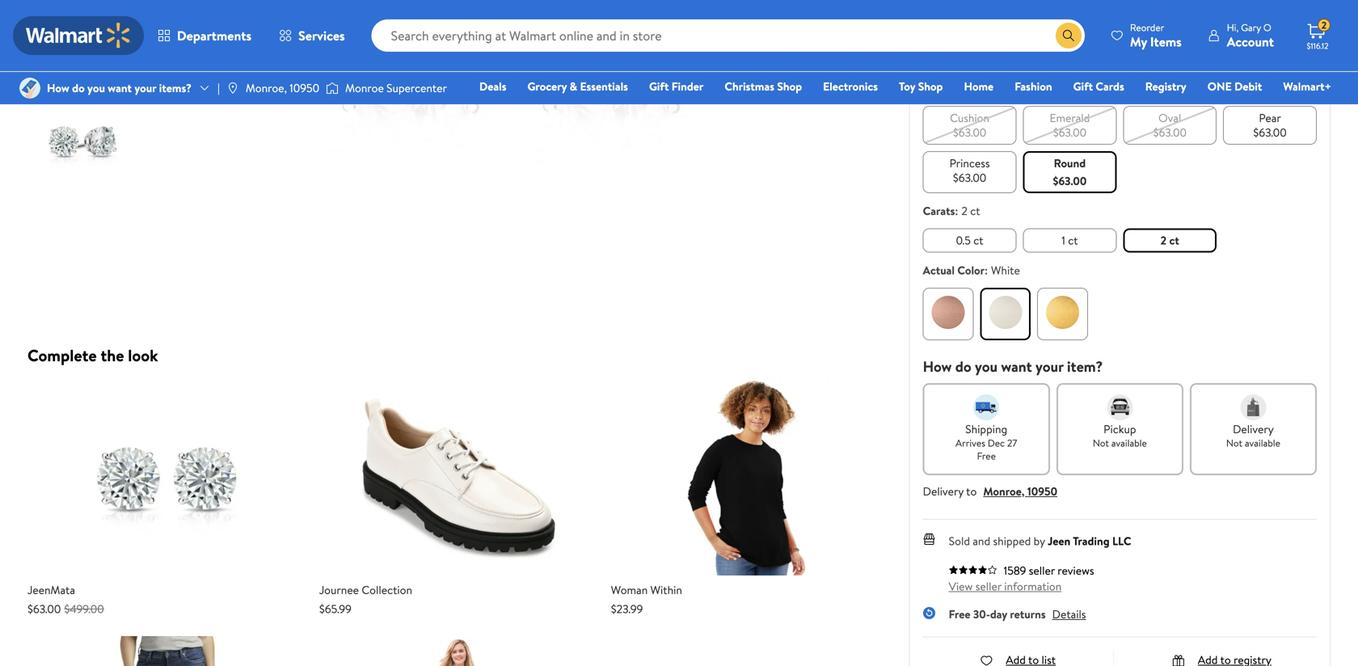 Task type: vqa. For each thing, say whether or not it's contained in the screenshot.
How do you want your item? do
yes



Task type: describe. For each thing, give the bounding box(es) containing it.
carats list
[[920, 225, 1320, 256]]

collection
[[362, 582, 412, 598]]

departments
[[177, 27, 252, 44]]

pickup
[[1104, 421, 1137, 437]]

1 ct button
[[1023, 228, 1117, 252]]

departments button
[[144, 16, 265, 55]]

walmart image
[[26, 23, 131, 49]]

shipping
[[966, 421, 1008, 437]]

monroe, 10950
[[246, 80, 320, 96]]

items
[[1151, 33, 1182, 51]]

|
[[218, 80, 220, 96]]

how for how do you want your items?
[[47, 80, 69, 96]]

you for how do you want your item?
[[975, 356, 998, 377]]

free 30-day returns details
[[949, 606, 1086, 622]]

jeenmata
[[27, 582, 75, 598]]

$116.12
[[1307, 40, 1329, 51]]

not for pickup
[[1093, 436, 1109, 450]]

2 carat round moissanite adult stud earrings in 18k white gold over silver, female image
[[254, 0, 771, 257]]

shipping arrives dec 27 free
[[956, 421, 1018, 463]]

do for how do you want your items?
[[72, 80, 85, 96]]

shipped
[[993, 533, 1031, 549]]

deals link
[[472, 78, 514, 95]]

essentials
[[580, 78, 628, 94]]

$63.00 for cushion
[[953, 124, 987, 140]]

0.5
[[956, 232, 971, 248]]

ct for 1
[[1068, 232, 1078, 248]]

christmas shop link
[[718, 78, 810, 95]]

returns
[[1010, 606, 1046, 622]]

one debit
[[1208, 78, 1263, 94]]

services button
[[265, 16, 359, 55]]

debit
[[1235, 78, 1263, 94]]

list item for image of item 1
[[27, 378, 306, 617]]

electronics link
[[816, 78, 885, 95]]

round $63.00
[[1053, 155, 1087, 189]]

image of item 1 image
[[27, 636, 306, 666]]

1 vertical spatial :
[[985, 262, 988, 278]]

princess $63.00
[[950, 155, 990, 185]]

 image for monroe, 10950
[[226, 82, 239, 95]]

look
[[128, 344, 158, 367]]

day
[[990, 606, 1008, 622]]

grocery
[[528, 78, 567, 94]]

intent image for pickup image
[[1107, 394, 1133, 420]]

gary
[[1241, 21, 1261, 34]]

you for how do you want your items?
[[87, 80, 105, 96]]

seller for 1589
[[1029, 563, 1055, 578]]

within
[[651, 582, 682, 598]]

want for item?
[[1001, 356, 1032, 377]]

3.8741 stars out of 5, based on 1589 seller reviews element
[[949, 565, 998, 575]]

fashion
[[1015, 78, 1053, 94]]

item?
[[1067, 356, 1103, 377]]

shop for toy shop
[[918, 78, 943, 94]]

home link
[[957, 78, 1001, 95]]

$63.00 for jeenmata
[[27, 601, 61, 617]]

$63.00 for oval
[[1154, 124, 1187, 140]]

shape round
[[923, 80, 991, 96]]

2 ct button
[[1123, 228, 1217, 252]]

gift finder
[[649, 78, 704, 94]]

to
[[966, 483, 977, 499]]

walmart+
[[1284, 78, 1332, 94]]

registry
[[1146, 78, 1187, 94]]

intent image for delivery image
[[1241, 394, 1267, 420]]

list containing jeenmata
[[21, 378, 897, 666]]

oval
[[1159, 110, 1182, 126]]

journee collection $65.99
[[319, 582, 412, 617]]

delivery for not
[[1233, 421, 1274, 437]]

carats : 2 ct
[[923, 203, 980, 219]]

0 horizontal spatial :
[[955, 203, 959, 219]]

how do you want your item?
[[923, 356, 1103, 377]]

round inside round $63.00
[[1054, 155, 1086, 171]]

complete the look
[[27, 344, 158, 367]]

view seller information
[[949, 578, 1062, 594]]

view
[[949, 578, 973, 594]]

monroe
[[345, 80, 384, 96]]

gift cards link
[[1066, 78, 1132, 95]]

seller for view
[[976, 578, 1002, 594]]

30-
[[974, 606, 990, 622]]

ct for 2
[[1170, 232, 1180, 248]]

shop for christmas shop
[[777, 78, 802, 94]]

woman within $23.99
[[611, 582, 682, 617]]

shape
[[923, 80, 953, 96]]

items?
[[159, 80, 192, 96]]

journee
[[319, 582, 359, 598]]

gift for gift finder
[[649, 78, 669, 94]]

not for delivery
[[1227, 436, 1243, 450]]

2 ct
[[1161, 232, 1180, 248]]

cushion $63.00
[[950, 110, 990, 140]]

electronics
[[823, 78, 878, 94]]

$63.00 for emerald
[[1053, 124, 1087, 140]]

2 for 2 ct
[[1161, 232, 1167, 248]]

$63.00 for round
[[1053, 173, 1087, 189]]

$63.00 for pear
[[1254, 124, 1287, 140]]

$63.00 for princess
[[953, 170, 987, 185]]

$23.99
[[611, 601, 643, 617]]

available for pickup
[[1112, 436, 1147, 450]]

delivery to monroe, 10950
[[923, 483, 1058, 499]]

reorder my items
[[1130, 21, 1182, 51]]

toy
[[899, 78, 916, 94]]

finder
[[672, 78, 704, 94]]

walmart+ link
[[1276, 78, 1339, 95]]

 image for monroe supercenter
[[326, 80, 339, 96]]

$499.00
[[64, 601, 104, 617]]

how for how do you want your item?
[[923, 356, 952, 377]]

reviews
[[1058, 563, 1095, 578]]



Task type: locate. For each thing, give the bounding box(es) containing it.
2 carat round moissanite adult stud earrings in 18k white gold over silver, female - image 3 of 4 image
[[36, 0, 130, 83]]

emerald
[[1050, 110, 1090, 126]]

1 vertical spatial delivery
[[923, 483, 964, 499]]

available inside pickup not available
[[1112, 436, 1147, 450]]

your left items?
[[135, 80, 156, 96]]

0 horizontal spatial list item
[[27, 378, 306, 617]]

shop right christmas at the right of page
[[777, 78, 802, 94]]

1 list item from the left
[[27, 378, 306, 617]]

list item for image of item 3
[[319, 378, 598, 617]]

not down intent image for pickup
[[1093, 436, 1109, 450]]

available for delivery
[[1245, 436, 1281, 450]]

 image right the |
[[226, 82, 239, 95]]

2 carat round moissanite adult stud earrings in 18k white gold over silver, female - image 4 of 4 image
[[36, 93, 130, 188]]

0 horizontal spatial 2
[[962, 203, 968, 219]]

not inside pickup not available
[[1093, 436, 1109, 450]]

0 vertical spatial monroe,
[[246, 80, 287, 96]]

sold
[[949, 533, 970, 549]]

image of item 0 image
[[27, 378, 306, 576]]

1 horizontal spatial delivery
[[1233, 421, 1274, 437]]

free left 30-
[[949, 606, 971, 622]]

free
[[977, 449, 996, 463], [949, 606, 971, 622]]

free inside shipping arrives dec 27 free
[[977, 449, 996, 463]]

Search search field
[[372, 19, 1085, 52]]

2 shop from the left
[[918, 78, 943, 94]]

delivery left to
[[923, 483, 964, 499]]

delivery
[[1233, 421, 1274, 437], [923, 483, 964, 499]]

deals
[[480, 78, 507, 94]]

actual color list
[[920, 284, 1320, 343]]

pear
[[1259, 110, 1281, 126]]

view seller information link
[[949, 578, 1062, 594]]

1589 seller reviews
[[1004, 563, 1095, 578]]

1 horizontal spatial gift
[[1074, 78, 1093, 94]]

0 horizontal spatial available
[[1112, 436, 1147, 450]]

1 vertical spatial how
[[923, 356, 952, 377]]

$65.99
[[319, 601, 352, 617]]

image of item 2 image
[[319, 378, 598, 576]]

1 horizontal spatial shop
[[918, 78, 943, 94]]

one
[[1208, 78, 1232, 94]]

0 vertical spatial 2
[[1322, 18, 1327, 32]]

1 horizontal spatial how
[[923, 356, 952, 377]]

1 horizontal spatial free
[[977, 449, 996, 463]]

dec
[[988, 436, 1005, 450]]

available down intent image for delivery
[[1245, 436, 1281, 450]]

$63.00 down "debit" at right
[[1254, 124, 1287, 140]]

christmas shop
[[725, 78, 802, 94]]

1 not from the left
[[1093, 436, 1109, 450]]

details button
[[1053, 606, 1086, 622]]

1 horizontal spatial not
[[1227, 436, 1243, 450]]

available down intent image for pickup
[[1112, 436, 1147, 450]]

0 vertical spatial you
[[87, 80, 105, 96]]

gift left 'cards'
[[1074, 78, 1093, 94]]

gift finder link
[[642, 78, 711, 95]]

shop right toy
[[918, 78, 943, 94]]

0 vertical spatial free
[[977, 449, 996, 463]]

supercenter
[[387, 80, 447, 96]]

princess
[[950, 155, 990, 171]]

$63.00 down registry link
[[1154, 124, 1187, 140]]

1 vertical spatial do
[[956, 356, 972, 377]]

2
[[1322, 18, 1327, 32], [962, 203, 968, 219], [1161, 232, 1167, 248]]

by
[[1034, 533, 1045, 549]]

10950 down services dropdown button
[[290, 80, 320, 96]]

$63.00 inside emerald $63.00
[[1053, 124, 1087, 140]]

1589
[[1004, 563, 1026, 578]]

1 horizontal spatial do
[[956, 356, 972, 377]]

0 horizontal spatial shop
[[777, 78, 802, 94]]

1 ct
[[1062, 232, 1078, 248]]

2 list item from the left
[[319, 378, 598, 617]]

$63.00 down emerald $63.00
[[1053, 173, 1087, 189]]

1 horizontal spatial list item
[[319, 378, 598, 617]]

free down shipping
[[977, 449, 996, 463]]

woman
[[611, 582, 648, 598]]

complete
[[27, 344, 97, 367]]

my
[[1130, 33, 1147, 51]]

1 available from the left
[[1112, 436, 1147, 450]]

white
[[991, 262, 1020, 278]]

1 horizontal spatial monroe,
[[984, 483, 1025, 499]]

0 vertical spatial want
[[108, 80, 132, 96]]

sold and shipped by jeen trading llc
[[949, 533, 1132, 549]]

want left items?
[[108, 80, 132, 96]]

registry link
[[1138, 78, 1194, 95]]

1 horizontal spatial you
[[975, 356, 998, 377]]

1 gift from the left
[[649, 78, 669, 94]]

:
[[955, 203, 959, 219], [985, 262, 988, 278]]

grocery & essentials link
[[520, 78, 636, 95]]

0 horizontal spatial monroe,
[[246, 80, 287, 96]]

your left item?
[[1036, 356, 1064, 377]]

1 vertical spatial free
[[949, 606, 971, 622]]

0 horizontal spatial you
[[87, 80, 105, 96]]

0.5 ct
[[956, 232, 984, 248]]

seller
[[1029, 563, 1055, 578], [976, 578, 1002, 594]]

delivery inside the delivery not available
[[1233, 421, 1274, 437]]

$63.00 up carats : 2 ct
[[953, 170, 987, 185]]

list item
[[27, 378, 306, 617], [319, 378, 598, 617], [611, 378, 890, 617]]

llc
[[1113, 533, 1132, 549]]

intent image for shipping image
[[974, 394, 1000, 420]]

and
[[973, 533, 991, 549]]

2 not from the left
[[1227, 436, 1243, 450]]

gift left finder
[[649, 78, 669, 94]]

available inside the delivery not available
[[1245, 436, 1281, 450]]

up to sixty percent off deals. shop now. image
[[923, 34, 1317, 71]]

3 list item from the left
[[611, 378, 890, 617]]

1 horizontal spatial available
[[1245, 436, 1281, 450]]

your for items?
[[135, 80, 156, 96]]

shape list
[[920, 102, 1320, 196]]

pickup not available
[[1093, 421, 1147, 450]]

1 horizontal spatial 2
[[1161, 232, 1167, 248]]

home
[[964, 78, 994, 94]]

toy shop
[[899, 78, 943, 94]]

hi, gary o account
[[1227, 21, 1274, 51]]

1 horizontal spatial  image
[[326, 80, 339, 96]]

monroe, right to
[[984, 483, 1025, 499]]

actual color : white
[[923, 262, 1020, 278]]

do for how do you want your item?
[[956, 356, 972, 377]]

1 vertical spatial you
[[975, 356, 998, 377]]

the
[[101, 344, 124, 367]]

do up shipping
[[956, 356, 972, 377]]

$63.00 inside jeenmata $63.00 $499.00
[[27, 601, 61, 617]]

seller right 1589
[[1029, 563, 1055, 578]]

gift cards
[[1074, 78, 1125, 94]]

grocery & essentials
[[528, 78, 628, 94]]

0 vertical spatial do
[[72, 80, 85, 96]]

round down emerald $63.00
[[1054, 155, 1086, 171]]

delivery down intent image for delivery
[[1233, 421, 1274, 437]]

shop
[[777, 78, 802, 94], [918, 78, 943, 94]]

seller down 3.8741 stars out of 5, based on 1589 seller reviews element
[[976, 578, 1002, 594]]

0 horizontal spatial free
[[949, 606, 971, 622]]

do down walmart image
[[72, 80, 85, 96]]

0 vertical spatial 10950
[[290, 80, 320, 96]]

 image
[[19, 78, 40, 99]]

2 available from the left
[[1245, 436, 1281, 450]]

1 horizontal spatial round
[[1054, 155, 1086, 171]]

delivery not available
[[1227, 421, 1281, 450]]

details
[[1053, 606, 1086, 622]]

: up 0.5
[[955, 203, 959, 219]]

want for items?
[[108, 80, 132, 96]]

you up intent image for shipping
[[975, 356, 998, 377]]

fashion link
[[1008, 78, 1060, 95]]

1 horizontal spatial seller
[[1029, 563, 1055, 578]]

: left white
[[985, 262, 988, 278]]

$63.00 up round $63.00
[[1053, 124, 1087, 140]]

1 horizontal spatial :
[[985, 262, 988, 278]]

0 horizontal spatial 10950
[[290, 80, 320, 96]]

your for item?
[[1036, 356, 1064, 377]]

trading
[[1073, 533, 1110, 549]]

1 vertical spatial 2
[[962, 203, 968, 219]]

search icon image
[[1062, 29, 1075, 42]]

monroe,
[[246, 80, 287, 96], [984, 483, 1025, 499]]

0 horizontal spatial how
[[47, 80, 69, 96]]

1 horizontal spatial your
[[1036, 356, 1064, 377]]

round up cushion
[[960, 80, 991, 96]]

want
[[108, 80, 132, 96], [1001, 356, 1032, 377]]

1 vertical spatial want
[[1001, 356, 1032, 377]]

1 vertical spatial round
[[1054, 155, 1086, 171]]

ct for 0.5
[[974, 232, 984, 248]]

0 horizontal spatial gift
[[649, 78, 669, 94]]

do
[[72, 80, 85, 96], [956, 356, 972, 377]]

want left item?
[[1001, 356, 1032, 377]]

delivery for to
[[923, 483, 964, 499]]

list item containing jeenmata
[[27, 378, 306, 617]]

0 vertical spatial round
[[960, 80, 991, 96]]

0 horizontal spatial want
[[108, 80, 132, 96]]

27
[[1007, 436, 1018, 450]]

0 horizontal spatial  image
[[226, 82, 239, 95]]

1 vertical spatial 10950
[[1028, 483, 1058, 499]]

account
[[1227, 33, 1274, 51]]

ct
[[971, 203, 980, 219], [974, 232, 984, 248], [1068, 232, 1078, 248], [1170, 232, 1180, 248]]

1 vertical spatial monroe,
[[984, 483, 1025, 499]]

hi,
[[1227, 21, 1239, 34]]

0 horizontal spatial round
[[960, 80, 991, 96]]

monroe, right the |
[[246, 80, 287, 96]]

10950 up the sold and shipped by jeen trading llc
[[1028, 483, 1058, 499]]

toy shop link
[[892, 78, 951, 95]]

$63.00 inside princess $63.00
[[953, 170, 987, 185]]

0.5 ct button
[[923, 228, 1017, 252]]

services
[[298, 27, 345, 44]]

gift
[[649, 78, 669, 94], [1074, 78, 1093, 94]]

 image left monroe
[[326, 80, 339, 96]]

not inside the delivery not available
[[1227, 436, 1243, 450]]

$63.00
[[953, 124, 987, 140], [1053, 124, 1087, 140], [1154, 124, 1187, 140], [1254, 124, 1287, 140], [953, 170, 987, 185], [1053, 173, 1087, 189], [27, 601, 61, 617]]

1 horizontal spatial 10950
[[1028, 483, 1058, 499]]

2 inside button
[[1161, 232, 1167, 248]]

 image
[[326, 80, 339, 96], [226, 82, 239, 95]]

image of item 3 image
[[319, 636, 598, 666]]

0 horizontal spatial do
[[72, 80, 85, 96]]

0 horizontal spatial seller
[[976, 578, 1002, 594]]

$63.00 up princess on the top of the page
[[953, 124, 987, 140]]

how do you want your items?
[[47, 80, 192, 96]]

not down intent image for delivery
[[1227, 436, 1243, 450]]

color
[[958, 262, 985, 278]]

list item containing woman within
[[611, 378, 890, 617]]

you down walmart image
[[87, 80, 105, 96]]

0 vertical spatial delivery
[[1233, 421, 1274, 437]]

cushion
[[950, 110, 990, 126]]

1 vertical spatial your
[[1036, 356, 1064, 377]]

0 horizontal spatial delivery
[[923, 483, 964, 499]]

2 horizontal spatial 2
[[1322, 18, 1327, 32]]

arrives
[[956, 436, 986, 450]]

list item containing journee collection
[[319, 378, 598, 617]]

oval $63.00
[[1154, 110, 1187, 140]]

gift for gift cards
[[1074, 78, 1093, 94]]

0 horizontal spatial not
[[1093, 436, 1109, 450]]

2 for 2
[[1322, 18, 1327, 32]]

2 gift from the left
[[1074, 78, 1093, 94]]

Walmart Site-Wide search field
[[372, 19, 1085, 52]]

reorder
[[1130, 21, 1165, 34]]

2 horizontal spatial list item
[[611, 378, 890, 617]]

1
[[1062, 232, 1066, 248]]

$63.00 down jeenmata
[[27, 601, 61, 617]]

0 vertical spatial your
[[135, 80, 156, 96]]

0 vertical spatial how
[[47, 80, 69, 96]]

christmas
[[725, 78, 775, 94]]

emerald $63.00
[[1050, 110, 1090, 140]]

list
[[21, 378, 897, 666]]

0 horizontal spatial your
[[135, 80, 156, 96]]

cards
[[1096, 78, 1125, 94]]

1 horizontal spatial want
[[1001, 356, 1032, 377]]

1 shop from the left
[[777, 78, 802, 94]]

image of item 4 image
[[611, 378, 890, 576]]

&
[[570, 78, 577, 94]]

2 vertical spatial 2
[[1161, 232, 1167, 248]]

$63.00 inside cushion $63.00
[[953, 124, 987, 140]]

0 vertical spatial :
[[955, 203, 959, 219]]

available
[[1112, 436, 1147, 450], [1245, 436, 1281, 450]]



